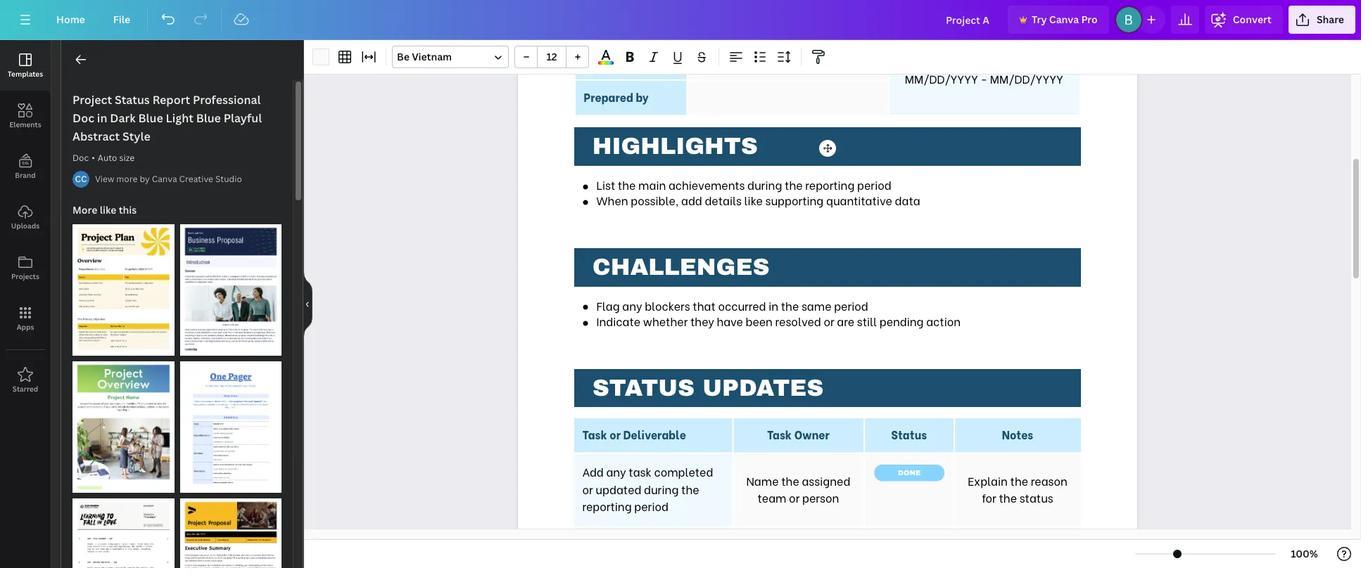 Task type: locate. For each thing, give the bounding box(es) containing it.
in right occurred
[[769, 298, 779, 314]]

the right during in the top of the page
[[785, 177, 803, 193]]

0 horizontal spatial in
[[97, 111, 107, 126]]

project
[[73, 92, 112, 108]]

tv & film script professional doc in black and white agnostic style group
[[73, 491, 174, 569]]

main menu bar
[[0, 0, 1362, 40]]

Design title text field
[[935, 6, 1002, 34]]

the
[[618, 177, 636, 193], [785, 177, 803, 193], [781, 298, 799, 314]]

group
[[515, 46, 589, 68]]

auto size
[[98, 152, 135, 164]]

elements button
[[0, 91, 51, 142]]

data
[[895, 192, 921, 209]]

1 vertical spatial canva
[[152, 173, 177, 185]]

resolved
[[776, 313, 821, 330]]

same
[[802, 298, 832, 314]]

blue down professional
[[196, 111, 221, 126]]

in for doc
[[97, 111, 107, 126]]

in inside project status report professional doc in dark blue light blue playful abstract style
[[97, 111, 107, 126]]

None text field
[[874, 453, 945, 513]]

period inside flag any blockers that occurred in the same period indicate whether they have been resolved or are still pending action
[[834, 298, 869, 314]]

1 horizontal spatial canva
[[1050, 13, 1079, 26]]

playful
[[224, 111, 262, 126]]

convert button
[[1205, 6, 1283, 34]]

been
[[746, 313, 773, 330]]

more like this
[[73, 203, 137, 217]]

style
[[122, 129, 150, 144]]

canva inside 'button'
[[152, 173, 177, 185]]

period right same
[[834, 298, 869, 314]]

project status report professional doc in dark blue light blue playful abstract style
[[73, 92, 262, 144]]

doc
[[73, 111, 94, 126], [73, 152, 89, 164]]

one pager doc in black and white blue light blue classic professional style image
[[180, 362, 282, 494]]

period
[[858, 177, 892, 193], [834, 298, 869, 314]]

period left data
[[858, 177, 892, 193]]

file button
[[102, 6, 142, 34]]

this
[[119, 203, 137, 217]]

whether
[[643, 313, 688, 330]]

2 blue from the left
[[196, 111, 221, 126]]

doc down project on the left top
[[73, 111, 94, 126]]

0 vertical spatial in
[[97, 111, 107, 126]]

1 doc from the top
[[73, 111, 94, 126]]

in up abstract
[[97, 111, 107, 126]]

0 horizontal spatial blue
[[138, 111, 163, 126]]

more
[[73, 203, 97, 217]]

be vietnam button
[[392, 46, 509, 68]]

canva right by
[[152, 173, 177, 185]]

the left same
[[781, 298, 799, 314]]

1 horizontal spatial like
[[745, 192, 763, 209]]

uploads button
[[0, 192, 51, 243]]

in inside flag any blockers that occurred in the same period indicate whether they have been resolved or are still pending action
[[769, 298, 779, 314]]

try canva pro button
[[1008, 6, 1109, 34]]

that
[[693, 298, 716, 314]]

0 vertical spatial period
[[858, 177, 892, 193]]

project proposal professional doc in yellow black color blocks style image
[[180, 499, 282, 569]]

try
[[1032, 13, 1047, 26]]

by
[[140, 173, 150, 185]]

1 vertical spatial doc
[[73, 152, 89, 164]]

like right details
[[745, 192, 763, 209]]

home
[[56, 13, 85, 26]]

canva right try
[[1050, 13, 1079, 26]]

action
[[927, 313, 961, 330]]

1 vertical spatial in
[[769, 298, 779, 314]]

0 vertical spatial doc
[[73, 111, 94, 126]]

occurred
[[718, 298, 766, 314]]

color range image
[[599, 61, 614, 65]]

1 horizontal spatial blue
[[196, 111, 221, 126]]

quantitative
[[826, 192, 893, 209]]

0 vertical spatial canva
[[1050, 13, 1079, 26]]

like left this in the left top of the page
[[100, 203, 116, 217]]

100% button
[[1282, 544, 1328, 566]]

during
[[748, 177, 782, 193]]

2 doc from the top
[[73, 152, 89, 164]]

size
[[119, 152, 135, 164]]

main
[[639, 177, 666, 193]]

business proposal professional doc in dark blue green abstract professional style group
[[180, 216, 282, 356]]

indicate
[[597, 313, 641, 330]]

0 horizontal spatial canva
[[152, 173, 177, 185]]

1 horizontal spatial in
[[769, 298, 779, 314]]

the inside flag any blockers that occurred in the same period indicate whether they have been resolved or are still pending action
[[781, 298, 799, 314]]

share button
[[1289, 6, 1356, 34]]

canva
[[1050, 13, 1079, 26], [152, 173, 177, 185]]

in
[[97, 111, 107, 126], [769, 298, 779, 314]]

like
[[745, 192, 763, 209], [100, 203, 116, 217]]

pro
[[1082, 13, 1098, 26]]

blue up style on the top left of the page
[[138, 111, 163, 126]]

doc up canva creative studio image
[[73, 152, 89, 164]]

view more by canva creative studio
[[95, 173, 242, 185]]

1 vertical spatial period
[[834, 298, 869, 314]]

view more by canva creative studio button
[[95, 172, 242, 187]]

supporting
[[766, 192, 824, 209]]

blue
[[138, 111, 163, 126], [196, 111, 221, 126]]



Task type: vqa. For each thing, say whether or not it's contained in the screenshot.
no colour Icon
no



Task type: describe. For each thing, give the bounding box(es) containing it.
the right list
[[618, 177, 636, 193]]

convert
[[1233, 13, 1272, 26]]

apps button
[[0, 294, 51, 344]]

business proposal professional doc in dark blue green abstract professional style image
[[180, 225, 282, 356]]

tv & film script professional doc in black and white agnostic style image
[[73, 499, 174, 569]]

creative
[[179, 173, 213, 185]]

abstract
[[73, 129, 120, 144]]

in for occurred
[[769, 298, 779, 314]]

reporting
[[806, 177, 855, 193]]

project proposal professional doc in yellow black color blocks style group
[[180, 491, 282, 569]]

are
[[837, 313, 855, 330]]

starred button
[[0, 356, 51, 406]]

flag any blockers that occurred in the same period indicate whether they have been resolved or are still pending action
[[597, 298, 961, 330]]

possible,
[[631, 192, 679, 209]]

brand
[[15, 170, 36, 180]]

canva inside button
[[1050, 13, 1079, 26]]

apps
[[17, 322, 34, 332]]

period inside list the main achievements during the reporting period when possible, add details like supporting quantitative data
[[858, 177, 892, 193]]

flag
[[597, 298, 620, 314]]

side panel tab list
[[0, 40, 51, 406]]

achievements
[[669, 177, 745, 193]]

canva creative studio image
[[73, 171, 89, 188]]

project plan professional doc in yellow black friendly corporate style image
[[73, 225, 174, 356]]

view
[[95, 173, 114, 185]]

light
[[166, 111, 193, 126]]

any
[[623, 298, 642, 314]]

add
[[682, 192, 702, 209]]

projects
[[11, 272, 39, 282]]

canva creative studio element
[[73, 171, 89, 188]]

home link
[[45, 6, 96, 34]]

when
[[597, 192, 628, 209]]

list
[[597, 177, 615, 193]]

file
[[113, 13, 130, 26]]

100%
[[1291, 548, 1319, 561]]

be
[[397, 50, 410, 63]]

elements
[[9, 120, 41, 130]]

project overview doc in light green blue vibrant professional style group
[[73, 353, 174, 494]]

list the main achievements during the reporting period when possible, add details like supporting quantitative data
[[597, 177, 921, 209]]

0 horizontal spatial like
[[100, 203, 116, 217]]

or
[[824, 313, 835, 330]]

studio
[[215, 173, 242, 185]]

try canva pro
[[1032, 13, 1098, 26]]

templates button
[[0, 40, 51, 91]]

pending
[[880, 313, 924, 330]]

doc inside project status report professional doc in dark blue light blue playful abstract style
[[73, 111, 94, 126]]

brand button
[[0, 142, 51, 192]]

blockers
[[645, 298, 690, 314]]

one pager doc in black and white blue light blue classic professional style group
[[180, 353, 282, 494]]

– – number field
[[542, 50, 562, 63]]

hide image
[[303, 271, 313, 338]]

still
[[857, 313, 877, 330]]

vietnam
[[412, 50, 452, 63]]

auto
[[98, 152, 117, 164]]

have
[[717, 313, 743, 330]]

professional
[[193, 92, 261, 108]]

projects button
[[0, 243, 51, 294]]

starred
[[12, 384, 38, 394]]

dark
[[110, 111, 136, 126]]

status
[[115, 92, 150, 108]]

project overview doc in light green blue vibrant professional style image
[[73, 362, 174, 494]]

templates
[[8, 69, 43, 79]]

uploads
[[11, 221, 40, 231]]

details
[[705, 192, 742, 209]]

1 blue from the left
[[138, 111, 163, 126]]

like inside list the main achievements during the reporting period when possible, add details like supporting quantitative data
[[745, 192, 763, 209]]

share
[[1317, 13, 1345, 26]]

more
[[116, 173, 138, 185]]

they
[[691, 313, 714, 330]]

report
[[153, 92, 190, 108]]

#fafafa image
[[313, 49, 329, 65]]

project plan professional doc in yellow black friendly corporate style group
[[73, 216, 174, 356]]

be vietnam
[[397, 50, 452, 63]]



